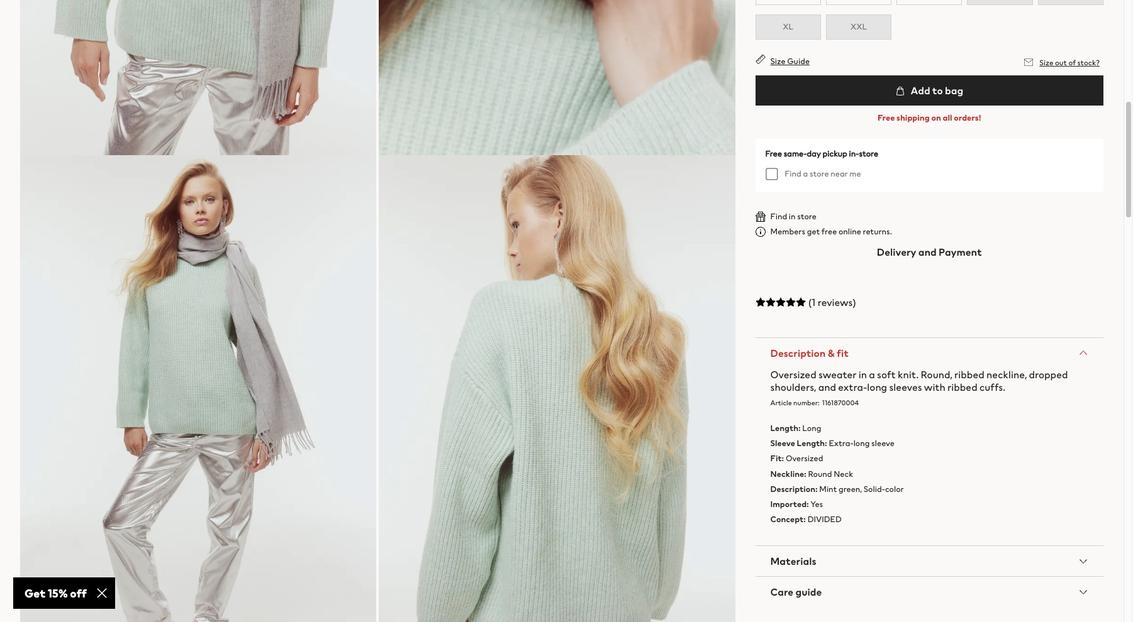 Task type: vqa. For each thing, say whether or not it's contained in the screenshot.
"bleach"
no



Task type: locate. For each thing, give the bounding box(es) containing it.
length: long sleeve length: extra-long sleeve fit: oversized neckline: round neck description: mint green, solid-color imported: yes concept: divided
[[770, 423, 904, 526]]

soft
[[877, 367, 896, 382]]

knit.
[[898, 367, 919, 382]]

0 vertical spatial length:
[[770, 423, 801, 435]]

1 vertical spatial length:
[[797, 438, 827, 450]]

free left the same-
[[765, 148, 782, 160]]

1 vertical spatial find
[[770, 211, 787, 223]]

length: down long
[[797, 438, 827, 450]]

0 vertical spatial free
[[878, 112, 895, 124]]

me
[[850, 168, 861, 180]]

free shipping on all orders!
[[878, 112, 981, 124]]

(1 reviews)
[[808, 295, 856, 310]]

long left sleeve
[[853, 438, 870, 450]]

free
[[822, 226, 837, 238]]

1 horizontal spatial a
[[869, 367, 875, 382]]

xxl
[[851, 21, 867, 33]]

(1 reviews) button
[[755, 287, 1103, 318]]

1 vertical spatial a
[[869, 367, 875, 382]]

find down the same-
[[785, 168, 801, 180]]

in up members
[[789, 211, 796, 223]]

in left soft
[[859, 367, 867, 382]]

0 horizontal spatial free
[[765, 148, 782, 160]]

all
[[943, 112, 952, 124]]

care guide
[[770, 585, 822, 600]]

in
[[789, 211, 796, 223], [859, 367, 867, 382]]

1 horizontal spatial free
[[878, 112, 895, 124]]

find
[[785, 168, 801, 180], [770, 211, 787, 223]]

size
[[770, 55, 785, 67], [1039, 57, 1053, 68]]

guide
[[795, 585, 822, 600]]

round,
[[921, 367, 952, 382]]

oversized down description
[[770, 367, 816, 382]]

day
[[807, 148, 821, 160]]

0 horizontal spatial a
[[803, 168, 808, 180]]

0 vertical spatial a
[[803, 168, 808, 180]]

materials button
[[755, 547, 1103, 577]]

description:
[[770, 484, 818, 496]]

neckline,
[[986, 367, 1027, 382]]

size guide button
[[755, 54, 810, 67]]

2 vertical spatial store
[[797, 211, 816, 223]]

dropped
[[1029, 367, 1068, 382]]

delivery
[[877, 245, 916, 260]]

long
[[867, 380, 887, 395], [853, 438, 870, 450]]

oversized sweater - mint green - ladies | h&m us 3 image
[[20, 156, 376, 623]]

fit:
[[770, 453, 784, 465]]

0 vertical spatial find
[[785, 168, 801, 180]]

description & fit
[[770, 346, 849, 361]]

color
[[885, 484, 904, 496]]

free
[[878, 112, 895, 124], [765, 148, 782, 160]]

out
[[1055, 57, 1067, 68]]

a
[[803, 168, 808, 180], [869, 367, 875, 382]]

guide
[[787, 55, 810, 67]]

length:
[[770, 423, 801, 435], [797, 438, 827, 450]]

&
[[828, 346, 835, 361]]

find for find a store near me
[[785, 168, 801, 180]]

1 horizontal spatial and
[[918, 245, 937, 260]]

store
[[859, 148, 878, 160], [810, 168, 829, 180], [797, 211, 816, 223]]

ribbed
[[954, 367, 984, 382], [947, 380, 977, 395]]

to
[[932, 83, 943, 98]]

1 vertical spatial store
[[810, 168, 829, 180]]

store up get
[[797, 211, 816, 223]]

near
[[831, 168, 848, 180]]

0 horizontal spatial and
[[818, 380, 836, 395]]

size for size out of stock?
[[1039, 57, 1053, 68]]

0 horizontal spatial size
[[770, 55, 785, 67]]

concept:
[[770, 514, 806, 526]]

and up 1161870004
[[818, 380, 836, 395]]

care guide button
[[755, 577, 1103, 608]]

shipping
[[896, 112, 930, 124]]

0 vertical spatial and
[[918, 245, 937, 260]]

store left near
[[810, 168, 829, 180]]

xl
[[783, 21, 793, 33]]

payment
[[939, 245, 982, 260]]

of
[[1068, 57, 1076, 68]]

returns.
[[863, 226, 892, 238]]

article
[[770, 398, 792, 408]]

0 vertical spatial in
[[789, 211, 796, 223]]

1 vertical spatial long
[[853, 438, 870, 450]]

find in store button
[[755, 211, 816, 223]]

online
[[839, 226, 861, 238]]

1 vertical spatial and
[[818, 380, 836, 395]]

stock?
[[1077, 57, 1100, 68]]

size out of stock? button
[[1021, 54, 1103, 70]]

size left guide
[[770, 55, 785, 67]]

description & fit button
[[755, 338, 1103, 369]]

long inside oversized sweater in a soft knit. round, ribbed neckline, dropped shoulders, and extra-long sleeves with ribbed cuffs. article number: 1161870004
[[867, 380, 887, 395]]

store up me
[[859, 148, 878, 160]]

and
[[918, 245, 937, 260], [818, 380, 836, 395]]

free same-day pickup in-store
[[765, 148, 878, 160]]

and right 'delivery'
[[918, 245, 937, 260]]

1 horizontal spatial size
[[1039, 57, 1053, 68]]

bag
[[945, 83, 963, 98]]

materials
[[770, 554, 816, 569]]

fit
[[837, 346, 849, 361]]

long inside length: long sleeve length: extra-long sleeve fit: oversized neckline: round neck description: mint green, solid-color imported: yes concept: divided
[[853, 438, 870, 450]]

extra-
[[829, 438, 853, 450]]

1 vertical spatial oversized
[[786, 453, 823, 465]]

sweater
[[818, 367, 857, 382]]

1 vertical spatial in
[[859, 367, 867, 382]]

1 horizontal spatial in
[[859, 367, 867, 382]]

reviews)
[[818, 295, 856, 310]]

neckline:
[[770, 469, 806, 480]]

(1
[[808, 295, 816, 310]]

length: up sleeve
[[770, 423, 801, 435]]

in-
[[849, 148, 859, 160]]

1 vertical spatial free
[[765, 148, 782, 160]]

0 vertical spatial oversized
[[770, 367, 816, 382]]

neck
[[834, 469, 853, 480]]

a left soft
[[869, 367, 875, 382]]

long left sleeves
[[867, 380, 887, 395]]

0 vertical spatial long
[[867, 380, 887, 395]]

add
[[911, 83, 930, 98]]

free left shipping at the right top of page
[[878, 112, 895, 124]]

oversized inside oversized sweater in a soft knit. round, ribbed neckline, dropped shoulders, and extra-long sleeves with ribbed cuffs. article number: 1161870004
[[770, 367, 816, 382]]

in inside oversized sweater in a soft knit. round, ribbed neckline, dropped shoulders, and extra-long sleeves with ribbed cuffs. article number: 1161870004
[[859, 367, 867, 382]]

size left out on the right of page
[[1039, 57, 1053, 68]]

delivery and payment
[[877, 245, 982, 260]]

oversized up round
[[786, 453, 823, 465]]

size guide
[[770, 55, 810, 67]]

oversized
[[770, 367, 816, 382], [786, 453, 823, 465]]

shoulders,
[[770, 380, 816, 395]]

find up members
[[770, 211, 787, 223]]

0 horizontal spatial in
[[789, 211, 796, 223]]

a down the day
[[803, 168, 808, 180]]



Task type: describe. For each thing, give the bounding box(es) containing it.
ribbed right with
[[947, 380, 977, 395]]

orders!
[[954, 112, 981, 124]]

find for find in store
[[770, 211, 787, 223]]

add to bag
[[909, 83, 963, 98]]

imported:
[[770, 499, 809, 511]]

find in store
[[770, 211, 816, 223]]

pickup
[[823, 148, 847, 160]]

sleeve
[[770, 438, 795, 450]]

oversized sweater - mint green - ladies | h&m us 1 image
[[20, 0, 376, 156]]

cuffs.
[[980, 380, 1005, 395]]

extra-
[[838, 380, 867, 395]]

find a store near me
[[785, 168, 861, 180]]

ribbed right round,
[[954, 367, 984, 382]]

a inside oversized sweater in a soft knit. round, ribbed neckline, dropped shoulders, and extra-long sleeves with ribbed cuffs. article number: 1161870004
[[869, 367, 875, 382]]

care
[[770, 585, 793, 600]]

green,
[[839, 484, 862, 496]]

size for size guide
[[770, 55, 785, 67]]

oversized sweater - mint green - ladies | h&m us 2 image
[[379, 0, 735, 156]]

store for find in store
[[797, 211, 816, 223]]

long
[[802, 423, 821, 435]]

delivery and payment button
[[755, 237, 1103, 267]]

yes
[[811, 499, 823, 511]]

and inside oversized sweater in a soft knit. round, ribbed neckline, dropped shoulders, and extra-long sleeves with ribbed cuffs. article number: 1161870004
[[818, 380, 836, 395]]

solid-
[[864, 484, 885, 496]]

0 vertical spatial store
[[859, 148, 878, 160]]

same-
[[784, 148, 807, 160]]

and inside button
[[918, 245, 937, 260]]

oversized sweater in a soft knit. round, ribbed neckline, dropped shoulders, and extra-long sleeves with ribbed cuffs. article number: 1161870004
[[770, 367, 1068, 408]]

on
[[931, 112, 941, 124]]

mint
[[819, 484, 837, 496]]

oversized sweater - mint green - ladies | h&m us 4 image
[[379, 156, 735, 623]]

with
[[924, 380, 945, 395]]

oversized inside length: long sleeve length: extra-long sleeve fit: oversized neckline: round neck description: mint green, solid-color imported: yes concept: divided
[[786, 453, 823, 465]]

add to bag button
[[755, 75, 1103, 106]]

store for find a store near me
[[810, 168, 829, 180]]

members
[[770, 226, 805, 238]]

description
[[770, 346, 826, 361]]

size out of stock?
[[1039, 57, 1100, 68]]

round
[[808, 469, 832, 480]]

sleeve
[[871, 438, 895, 450]]

free for free shipping on all orders!
[[878, 112, 895, 124]]

number:
[[793, 398, 820, 408]]

divided
[[808, 514, 842, 526]]

free for free same-day pickup in-store
[[765, 148, 782, 160]]

members get free online returns.
[[770, 226, 892, 238]]

1161870004
[[822, 398, 859, 408]]

sleeves
[[889, 380, 922, 395]]

5 / 5 image
[[755, 298, 806, 308]]

get
[[807, 226, 820, 238]]



